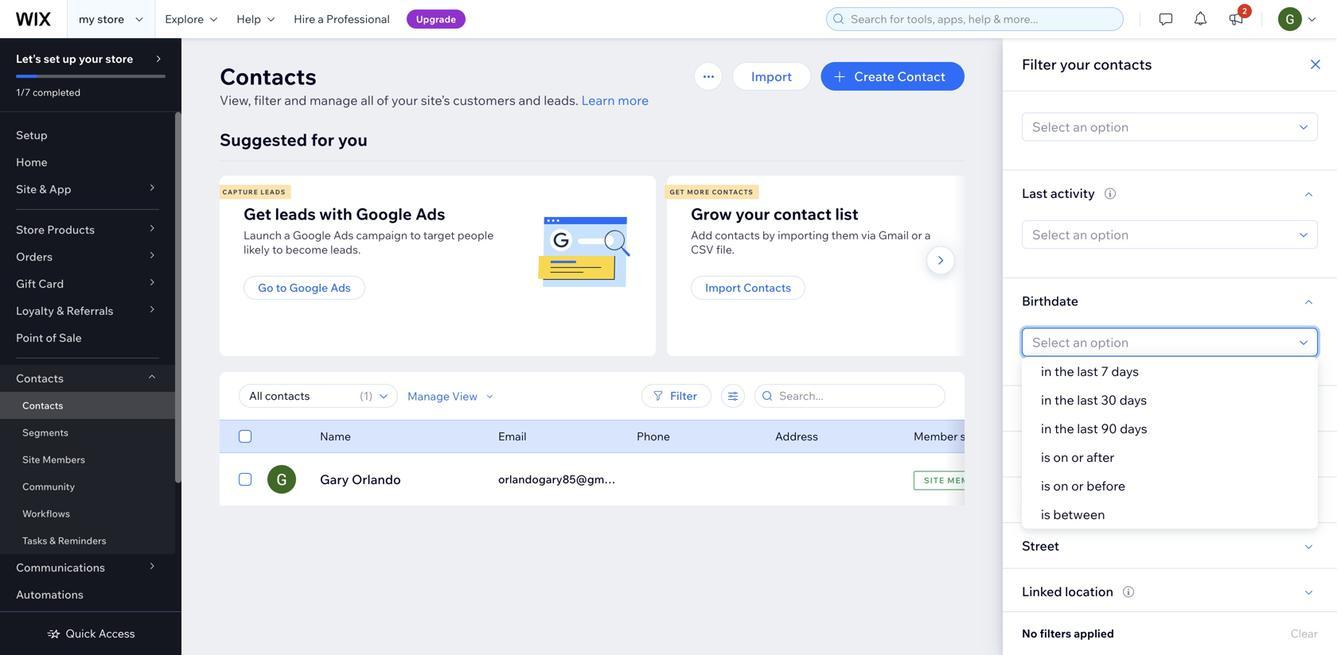 Task type: vqa. For each thing, say whether or not it's contained in the screenshot.
"."
no



Task type: locate. For each thing, give the bounding box(es) containing it.
filter for filter
[[670, 389, 697, 403]]

0 vertical spatial on
[[1053, 450, 1069, 466]]

2 vertical spatial site
[[924, 476, 945, 486]]

0 vertical spatial &
[[39, 182, 47, 196]]

contacts
[[220, 62, 317, 90], [744, 281, 791, 295], [16, 372, 64, 386], [22, 400, 63, 412]]

last for 7
[[1077, 364, 1098, 380]]

to
[[410, 228, 421, 242], [272, 243, 283, 257], [276, 281, 287, 295]]

1 vertical spatial on
[[1053, 478, 1069, 494]]

or
[[911, 228, 922, 242], [1071, 450, 1084, 466], [1071, 478, 1084, 494]]

0 vertical spatial filter
[[1022, 55, 1057, 73]]

completed
[[33, 86, 80, 98]]

professional
[[326, 12, 390, 26]]

upgrade
[[416, 13, 456, 25]]

in up language
[[1041, 364, 1052, 380]]

0 vertical spatial store
[[97, 12, 124, 26]]

google down the become
[[289, 281, 328, 295]]

address
[[775, 430, 818, 444]]

help
[[237, 12, 261, 26]]

1 horizontal spatial import
[[751, 68, 792, 84]]

a down leads
[[284, 228, 290, 242]]

2 last from the top
[[1077, 392, 1098, 408]]

1 vertical spatial in
[[1041, 392, 1052, 408]]

of left the 'sale'
[[46, 331, 56, 345]]

for
[[311, 129, 334, 150]]

import for import contacts
[[705, 281, 741, 295]]

0 vertical spatial or
[[911, 228, 922, 242]]

7
[[1101, 364, 1109, 380]]

0 horizontal spatial contacts
[[715, 228, 760, 242]]

1 vertical spatial of
[[46, 331, 56, 345]]

the
[[1055, 364, 1074, 380], [1055, 392, 1074, 408], [1055, 421, 1074, 437]]

2 in from the top
[[1041, 392, 1052, 408]]

to down launch
[[272, 243, 283, 257]]

1 vertical spatial the
[[1055, 392, 1074, 408]]

& right tasks
[[49, 535, 56, 547]]

1 vertical spatial select an option field
[[1028, 221, 1295, 248]]

store down my store
[[105, 52, 133, 66]]

2 vertical spatial to
[[276, 281, 287, 295]]

a right hire
[[318, 12, 324, 26]]

2 vertical spatial is
[[1041, 507, 1050, 523]]

create contact button
[[821, 62, 965, 91]]

grow your contact list add contacts by importing them via gmail or a csv file.
[[691, 204, 931, 257]]

of
[[377, 92, 389, 108], [46, 331, 56, 345]]

2 vertical spatial &
[[49, 535, 56, 547]]

target
[[423, 228, 455, 242]]

0 vertical spatial is
[[1041, 450, 1050, 466]]

0 vertical spatial select an option field
[[1028, 113, 1295, 140]]

leads. down with
[[330, 243, 361, 257]]

site & app
[[16, 182, 71, 196]]

last left the 7
[[1077, 364, 1098, 380]]

set
[[44, 52, 60, 66]]

help button
[[227, 0, 284, 38]]

and right filter
[[284, 92, 307, 108]]

0 vertical spatial the
[[1055, 364, 1074, 380]]

1 last from the top
[[1077, 364, 1098, 380]]

a
[[318, 12, 324, 26], [284, 228, 290, 242], [925, 228, 931, 242]]

site down member status
[[924, 476, 945, 486]]

contacts view, filter and manage all of your site's customers and leads. learn more
[[220, 62, 649, 108]]

to left target
[[410, 228, 421, 242]]

1 horizontal spatial filter
[[1022, 55, 1057, 73]]

2 the from the top
[[1055, 392, 1074, 408]]

contacts down point of sale
[[16, 372, 64, 386]]

campaign
[[356, 228, 408, 242]]

your inside contacts view, filter and manage all of your site's customers and leads. learn more
[[391, 92, 418, 108]]

days right the 7
[[1111, 364, 1139, 380]]

contacts up created
[[1094, 55, 1152, 73]]

1 on from the top
[[1053, 450, 1069, 466]]

0 vertical spatial contacts
[[1094, 55, 1152, 73]]

contacts inside popup button
[[16, 372, 64, 386]]

store right my
[[97, 12, 124, 26]]

list box
[[1022, 357, 1318, 529]]

last for 90
[[1077, 421, 1098, 437]]

and right customers
[[518, 92, 541, 108]]

last left 30 at the bottom right
[[1077, 392, 1098, 408]]

& for site
[[39, 182, 47, 196]]

ads up target
[[415, 204, 445, 224]]

people
[[457, 228, 494, 242]]

1 vertical spatial google
[[293, 228, 331, 242]]

or left after on the right bottom
[[1071, 450, 1084, 466]]

contacts button
[[0, 365, 175, 392]]

quick
[[66, 627, 96, 641]]

contacts inside button
[[744, 281, 791, 295]]

3 is from the top
[[1041, 507, 1050, 523]]

the down in the last 7 days
[[1055, 392, 1074, 408]]

is
[[1041, 450, 1050, 466], [1041, 478, 1050, 494], [1041, 507, 1050, 523]]

1 vertical spatial site
[[22, 454, 40, 466]]

site down segments
[[22, 454, 40, 466]]

contacts up file.
[[715, 228, 760, 242]]

site members link
[[0, 447, 175, 474]]

0 vertical spatial of
[[377, 92, 389, 108]]

0 vertical spatial site
[[16, 182, 37, 196]]

0 vertical spatial days
[[1111, 364, 1139, 380]]

last
[[1077, 364, 1098, 380], [1077, 392, 1098, 408], [1077, 421, 1098, 437]]

& left app
[[39, 182, 47, 196]]

in for in the last 7 days
[[1041, 364, 1052, 380]]

2 is from the top
[[1041, 478, 1050, 494]]

a right gmail
[[925, 228, 931, 242]]

0 horizontal spatial and
[[284, 92, 307, 108]]

1 vertical spatial is
[[1041, 478, 1050, 494]]

1 horizontal spatial contact
[[1022, 77, 1070, 93]]

importing
[[778, 228, 829, 242]]

2 horizontal spatial a
[[925, 228, 931, 242]]

0 vertical spatial last
[[1077, 364, 1098, 380]]

0 horizontal spatial of
[[46, 331, 56, 345]]

with
[[319, 204, 352, 224]]

get
[[670, 188, 685, 196]]

the down language
[[1055, 421, 1074, 437]]

contacts down the by
[[744, 281, 791, 295]]

leads
[[261, 188, 286, 196]]

0 horizontal spatial &
[[39, 182, 47, 196]]

0 vertical spatial google
[[356, 204, 412, 224]]

contacts up filter
[[220, 62, 317, 90]]

suggested
[[220, 129, 307, 150]]

2 vertical spatial select an option field
[[1028, 329, 1295, 356]]

contact down "filter your contacts"
[[1022, 77, 1070, 93]]

0 vertical spatial in
[[1041, 364, 1052, 380]]

is for is between
[[1041, 507, 1050, 523]]

& right loyalty
[[57, 304, 64, 318]]

hire a professional link
[[284, 0, 399, 38]]

days
[[1111, 364, 1139, 380], [1120, 392, 1147, 408], [1120, 421, 1147, 437]]

0 vertical spatial leads.
[[544, 92, 579, 108]]

1 horizontal spatial contacts
[[1094, 55, 1152, 73]]

0 horizontal spatial import
[[705, 281, 741, 295]]

in down in the last 7 days
[[1041, 392, 1052, 408]]

None checkbox
[[239, 427, 252, 447], [239, 470, 252, 489], [239, 427, 252, 447], [239, 470, 252, 489]]

name
[[320, 430, 351, 444]]

filter
[[1022, 55, 1057, 73], [670, 389, 697, 403]]

site members
[[22, 454, 85, 466]]

is up street
[[1041, 507, 1050, 523]]

site down home
[[16, 182, 37, 196]]

is up city
[[1041, 450, 1050, 466]]

1 vertical spatial import
[[705, 281, 741, 295]]

last left 90
[[1077, 421, 1098, 437]]

language
[[1022, 401, 1082, 417]]

ads down with
[[334, 228, 354, 242]]

2 select an option field from the top
[[1028, 221, 1295, 248]]

1 in from the top
[[1041, 364, 1052, 380]]

sale
[[59, 331, 82, 345]]

days right 30 at the bottom right
[[1120, 392, 1147, 408]]

1 the from the top
[[1055, 364, 1074, 380]]

import
[[751, 68, 792, 84], [705, 281, 741, 295]]

hire a professional
[[294, 12, 390, 26]]

list
[[217, 176, 1110, 357]]

2 vertical spatial days
[[1120, 421, 1147, 437]]

applied
[[1074, 627, 1114, 641]]

& for tasks
[[49, 535, 56, 547]]

orders
[[16, 250, 53, 264]]

gary orlando
[[320, 472, 401, 488]]

import inside 'button'
[[751, 68, 792, 84]]

& for loyalty
[[57, 304, 64, 318]]

3 last from the top
[[1077, 421, 1098, 437]]

2 vertical spatial google
[[289, 281, 328, 295]]

or left before
[[1071, 478, 1084, 494]]

grow
[[691, 204, 732, 224]]

0 horizontal spatial leads.
[[330, 243, 361, 257]]

google up the become
[[293, 228, 331, 242]]

member
[[914, 430, 958, 444], [947, 476, 988, 486]]

1 vertical spatial or
[[1071, 450, 1084, 466]]

orlando
[[352, 472, 401, 488]]

1 vertical spatial contacts
[[715, 228, 760, 242]]

is down the country/state
[[1041, 478, 1050, 494]]

1 vertical spatial last
[[1077, 392, 1098, 408]]

days for in the last 30 days
[[1120, 392, 1147, 408]]

0 horizontal spatial a
[[284, 228, 290, 242]]

setup link
[[0, 122, 175, 149]]

2 vertical spatial in
[[1041, 421, 1052, 437]]

leads. left learn
[[544, 92, 579, 108]]

you
[[338, 129, 368, 150]]

2 vertical spatial or
[[1071, 478, 1084, 494]]

or right gmail
[[911, 228, 922, 242]]

by
[[762, 228, 775, 242]]

0 horizontal spatial contact
[[897, 68, 946, 84]]

site for site & app
[[16, 182, 37, 196]]

import inside button
[[705, 281, 741, 295]]

and
[[284, 92, 307, 108], [518, 92, 541, 108]]

days for in the last 7 days
[[1111, 364, 1139, 380]]

site's
[[421, 92, 450, 108]]

0 vertical spatial to
[[410, 228, 421, 242]]

2 vertical spatial last
[[1077, 421, 1098, 437]]

0 horizontal spatial filter
[[670, 389, 697, 403]]

birthdate
[[1022, 293, 1078, 309]]

2 on from the top
[[1053, 478, 1069, 494]]

member status
[[914, 430, 992, 444]]

contacts inside contacts view, filter and manage all of your site's customers and leads. learn more
[[220, 62, 317, 90]]

tasks & reminders
[[22, 535, 106, 547]]

days right 90
[[1120, 421, 1147, 437]]

select an option field for contact created
[[1028, 113, 1295, 140]]

2 horizontal spatial &
[[57, 304, 64, 318]]

0 vertical spatial import
[[751, 68, 792, 84]]

on right city
[[1053, 478, 1069, 494]]

3 in from the top
[[1041, 421, 1052, 437]]

member down status
[[947, 476, 988, 486]]

filter inside button
[[670, 389, 697, 403]]

point of sale link
[[0, 325, 175, 352]]

1 vertical spatial leads.
[[330, 243, 361, 257]]

import button
[[732, 62, 811, 91]]

1 vertical spatial filter
[[670, 389, 697, 403]]

store
[[97, 12, 124, 26], [105, 52, 133, 66]]

google up campaign
[[356, 204, 412, 224]]

1 is from the top
[[1041, 450, 1050, 466]]

to right 'go'
[[276, 281, 287, 295]]

go to google ads
[[258, 281, 351, 295]]

1 vertical spatial &
[[57, 304, 64, 318]]

filters
[[1040, 627, 1071, 641]]

3 the from the top
[[1055, 421, 1074, 437]]

the up language
[[1055, 364, 1074, 380]]

google inside button
[[289, 281, 328, 295]]

your up the by
[[736, 204, 770, 224]]

or inside the grow your contact list add contacts by importing them via gmail or a csv file.
[[911, 228, 922, 242]]

tasks & reminders link
[[0, 528, 175, 555]]

your right up
[[79, 52, 103, 66]]

store products
[[16, 223, 95, 237]]

1 vertical spatial days
[[1120, 392, 1147, 408]]

member left status
[[914, 430, 958, 444]]

community
[[22, 481, 75, 493]]

your left site's
[[391, 92, 418, 108]]

1 horizontal spatial leads.
[[544, 92, 579, 108]]

2
[[1243, 6, 1247, 16]]

select an option field for last activity
[[1028, 221, 1295, 248]]

2 vertical spatial the
[[1055, 421, 1074, 437]]

contact
[[897, 68, 946, 84], [1022, 77, 1070, 93]]

2 vertical spatial ads
[[330, 281, 351, 295]]

1 horizontal spatial of
[[377, 92, 389, 108]]

customers
[[453, 92, 516, 108]]

1 horizontal spatial &
[[49, 535, 56, 547]]

no filters applied
[[1022, 627, 1114, 641]]

manage view button
[[408, 389, 497, 404]]

linked location
[[1022, 584, 1113, 600]]

the for in the last 7 days
[[1055, 364, 1074, 380]]

3 select an option field from the top
[[1028, 329, 1295, 356]]

1 vertical spatial store
[[105, 52, 133, 66]]

Select an option field
[[1028, 113, 1295, 140], [1028, 221, 1295, 248], [1028, 329, 1295, 356]]

ads inside button
[[330, 281, 351, 295]]

ads down the get leads with google ads launch a google ads campaign to target people likely to become leads.
[[330, 281, 351, 295]]

2 and from the left
[[518, 92, 541, 108]]

1 select an option field from the top
[[1028, 113, 1295, 140]]

1 horizontal spatial and
[[518, 92, 541, 108]]

in down language
[[1041, 421, 1052, 437]]

of right all at the left top
[[377, 92, 389, 108]]

street
[[1022, 538, 1059, 554]]

on up is on or before
[[1053, 450, 1069, 466]]

site inside dropdown button
[[16, 182, 37, 196]]

1/7
[[16, 86, 30, 98]]

automations
[[16, 588, 84, 602]]

a inside the get leads with google ads launch a google ads campaign to target people likely to become leads.
[[284, 228, 290, 242]]

contact right create
[[897, 68, 946, 84]]



Task type: describe. For each thing, give the bounding box(es) containing it.
products
[[47, 223, 95, 237]]

days for in the last 90 days
[[1120, 421, 1147, 437]]

in the last 90 days
[[1041, 421, 1147, 437]]

tasks
[[22, 535, 47, 547]]

sidebar element
[[0, 38, 181, 656]]

on for is on or after
[[1053, 450, 1069, 466]]

1 vertical spatial to
[[272, 243, 283, 257]]

activity
[[1051, 185, 1095, 201]]

30
[[1101, 392, 1117, 408]]

)
[[369, 389, 372, 403]]

country/state
[[1022, 447, 1108, 463]]

add
[[691, 228, 712, 242]]

manage view
[[408, 389, 478, 403]]

1 and from the left
[[284, 92, 307, 108]]

your inside 'sidebar' element
[[79, 52, 103, 66]]

of inside 'sidebar' element
[[46, 331, 56, 345]]

the for in the last 30 days
[[1055, 392, 1074, 408]]

phone
[[637, 430, 670, 444]]

last for 30
[[1077, 392, 1098, 408]]

0 vertical spatial ads
[[415, 204, 445, 224]]

segments link
[[0, 419, 175, 447]]

view
[[452, 389, 478, 403]]

create
[[854, 68, 895, 84]]

go to google ads button
[[244, 276, 365, 300]]

90
[[1101, 421, 1117, 437]]

is for is on or after
[[1041, 450, 1050, 466]]

1 horizontal spatial a
[[318, 12, 324, 26]]

orlandogary85@gmail.com
[[498, 473, 641, 487]]

up
[[62, 52, 76, 66]]

filter
[[254, 92, 281, 108]]

become
[[286, 243, 328, 257]]

contact
[[774, 204, 832, 224]]

point
[[16, 331, 43, 345]]

created
[[1073, 77, 1119, 93]]

gary
[[320, 472, 349, 488]]

workflows
[[22, 508, 70, 520]]

is on or before
[[1041, 478, 1126, 494]]

your up the contact created
[[1060, 55, 1090, 73]]

or for is on or before
[[1071, 478, 1084, 494]]

site for site members
[[22, 454, 40, 466]]

in the last 7 days
[[1041, 364, 1139, 380]]

site member
[[924, 476, 988, 486]]

file.
[[716, 243, 735, 257]]

after
[[1087, 450, 1115, 466]]

more
[[687, 188, 710, 196]]

import contacts
[[705, 281, 791, 295]]

of inside contacts view, filter and manage all of your site's customers and leads. learn more
[[377, 92, 389, 108]]

home
[[16, 155, 48, 169]]

contacts up segments
[[22, 400, 63, 412]]

community link
[[0, 474, 175, 501]]

list box containing in the last 7 days
[[1022, 357, 1318, 529]]

likely
[[244, 243, 270, 257]]

location
[[1065, 584, 1113, 600]]

1 vertical spatial member
[[947, 476, 988, 486]]

in for in the last 90 days
[[1041, 421, 1052, 437]]

quick access
[[66, 627, 135, 641]]

contact created
[[1022, 77, 1119, 93]]

segments
[[22, 427, 68, 439]]

your inside the grow your contact list add contacts by importing them via gmail or a csv file.
[[736, 204, 770, 224]]

learn
[[581, 92, 615, 108]]

learn more button
[[581, 91, 649, 110]]

store products button
[[0, 216, 175, 244]]

go
[[258, 281, 273, 295]]

filter for filter your contacts
[[1022, 55, 1057, 73]]

store
[[16, 223, 45, 237]]

leads. inside contacts view, filter and manage all of your site's customers and leads. learn more
[[544, 92, 579, 108]]

all
[[361, 92, 374, 108]]

access
[[99, 627, 135, 641]]

let's
[[16, 52, 41, 66]]

before
[[1087, 478, 1126, 494]]

a inside the grow your contact list add contacts by importing them via gmail or a csv file.
[[925, 228, 931, 242]]

capture leads
[[222, 188, 286, 196]]

manage
[[310, 92, 358, 108]]

site for site member
[[924, 476, 945, 486]]

automations link
[[0, 582, 175, 609]]

gift
[[16, 277, 36, 291]]

1 vertical spatial ads
[[334, 228, 354, 242]]

gmail
[[879, 228, 909, 242]]

them
[[831, 228, 859, 242]]

view,
[[220, 92, 251, 108]]

to inside button
[[276, 281, 287, 295]]

list
[[835, 204, 859, 224]]

Search... field
[[774, 385, 940, 408]]

gary orlando image
[[267, 466, 296, 494]]

loyalty & referrals
[[16, 304, 113, 318]]

1
[[364, 389, 369, 403]]

leads
[[275, 204, 316, 224]]

communications button
[[0, 555, 175, 582]]

(
[[360, 389, 364, 403]]

Unsaved view field
[[244, 385, 355, 408]]

contacts inside the grow your contact list add contacts by importing them via gmail or a csv file.
[[715, 228, 760, 242]]

filter your contacts
[[1022, 55, 1152, 73]]

the for in the last 90 days
[[1055, 421, 1074, 437]]

leads. inside the get leads with google ads launch a google ads campaign to target people likely to become leads.
[[330, 243, 361, 257]]

orders button
[[0, 244, 175, 271]]

Search for tools, apps, help & more... field
[[846, 8, 1118, 30]]

is for is on or before
[[1041, 478, 1050, 494]]

upgrade button
[[407, 10, 466, 29]]

get
[[244, 204, 271, 224]]

0 vertical spatial member
[[914, 430, 958, 444]]

store inside 'sidebar' element
[[105, 52, 133, 66]]

gift card button
[[0, 271, 175, 298]]

quick access button
[[46, 627, 135, 642]]

explore
[[165, 12, 204, 26]]

list containing get leads with google ads
[[217, 176, 1110, 357]]

filter button
[[642, 384, 712, 408]]

no
[[1022, 627, 1037, 641]]

in for in the last 30 days
[[1041, 392, 1052, 408]]

is on or after
[[1041, 450, 1115, 466]]

import for import
[[751, 68, 792, 84]]

setup
[[16, 128, 48, 142]]

on for is on or before
[[1053, 478, 1069, 494]]

communications
[[16, 561, 105, 575]]

contact inside create contact button
[[897, 68, 946, 84]]

workflows link
[[0, 501, 175, 528]]

or for is on or after
[[1071, 450, 1084, 466]]

manage
[[408, 389, 450, 403]]

capture
[[222, 188, 258, 196]]

my store
[[79, 12, 124, 26]]

members
[[42, 454, 85, 466]]



